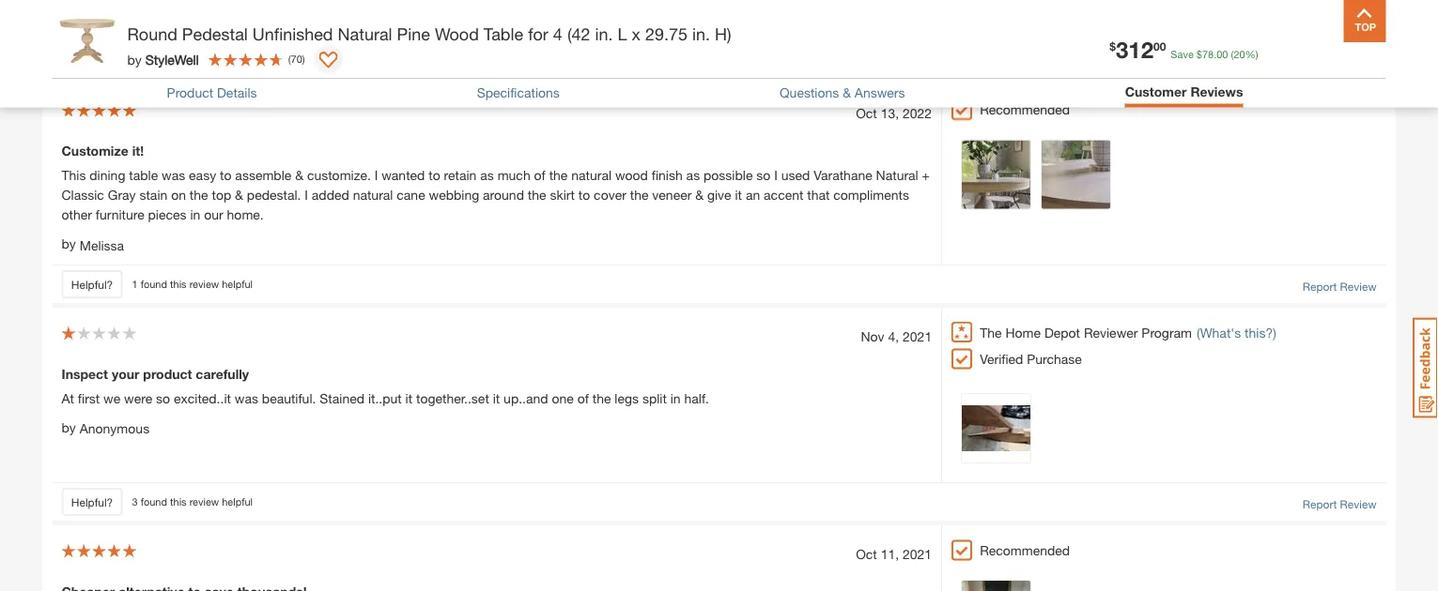 Task type: locate. For each thing, give the bounding box(es) containing it.
that
[[807, 188, 830, 203]]

2 recommended from the top
[[980, 543, 1070, 558]]

20
[[1234, 48, 1245, 60]]

review for 2022
[[1340, 280, 1377, 293]]

1 vertical spatial report review
[[1303, 498, 1377, 511]]

& left give
[[695, 188, 704, 203]]

29.75
[[645, 23, 688, 44]]

purchase
[[1027, 351, 1082, 367]]

it left an
[[735, 188, 742, 203]]

compliments
[[833, 188, 909, 203]]

2 vertical spatial review
[[189, 496, 219, 508]]

by melissa left "round"
[[62, 13, 124, 30]]

0 vertical spatial found
[[141, 55, 167, 67]]

0 vertical spatial so
[[756, 168, 771, 183]]

( left ')'
[[288, 53, 291, 65]]

3 found from the top
[[141, 496, 167, 508]]

melissa button down furniture
[[80, 236, 124, 256]]

this?)
[[1245, 325, 1276, 341]]

1 vertical spatial melissa
[[80, 238, 124, 253]]

specifications button
[[477, 85, 560, 101], [477, 85, 560, 101]]

were
[[124, 391, 152, 406]]

1 horizontal spatial so
[[756, 168, 771, 183]]

the down the wood
[[630, 188, 649, 203]]

1 vertical spatial helpful? button
[[62, 271, 123, 299]]

review right "1"
[[189, 278, 219, 290]]

1 review from the top
[[189, 55, 219, 67]]

1 this from the top
[[170, 55, 187, 67]]

the left the legs
[[592, 391, 611, 406]]

2 2021 from the top
[[903, 547, 932, 562]]

helpful? for inspect
[[71, 496, 113, 509]]

2 helpful? from the top
[[71, 278, 113, 291]]

1 vertical spatial review
[[189, 278, 219, 290]]

3 review from the top
[[189, 496, 219, 508]]

1 report from the top
[[1303, 280, 1337, 293]]

review down pedestal
[[189, 55, 219, 67]]

report review
[[1303, 280, 1377, 293], [1303, 498, 1377, 511]]

review
[[189, 55, 219, 67], [189, 278, 219, 290], [189, 496, 219, 508]]

the
[[980, 325, 1002, 341]]

2 report review button from the top
[[1303, 496, 1377, 513]]

2 vertical spatial found
[[141, 496, 167, 508]]

0 vertical spatial natural
[[571, 168, 611, 183]]

1 horizontal spatial $
[[1197, 48, 1202, 60]]

2 this from the top
[[170, 278, 187, 290]]

0 horizontal spatial as
[[480, 168, 494, 183]]

of
[[534, 168, 545, 183], [577, 391, 589, 406]]

to up top at the top left
[[220, 168, 232, 183]]

9
[[132, 55, 138, 67]]

0 vertical spatial melissa
[[80, 15, 124, 30]]

melissa button left "round"
[[80, 13, 124, 33]]

report review button for 2022
[[1303, 278, 1377, 295]]

of inside inspect your product carefully at first we were so excited..it was beautiful. stained it..put it together..set it up..and one of the legs split in half.
[[577, 391, 589, 406]]

0 vertical spatial helpful? button
[[62, 48, 123, 76]]

3 helpful? button from the top
[[62, 489, 123, 517]]

00
[[1153, 40, 1166, 53], [1217, 48, 1228, 60]]

this up product
[[170, 55, 187, 67]]

by
[[62, 13, 76, 29], [127, 51, 142, 67], [62, 236, 76, 252], [62, 420, 76, 435]]

was inside inspect your product carefully at first we were so excited..it was beautiful. stained it..put it together..set it up..and one of the legs split in half.
[[235, 391, 258, 406]]

1 horizontal spatial it
[[493, 391, 500, 406]]

2 vertical spatial helpful?
[[71, 496, 113, 509]]

1 vertical spatial report
[[1303, 498, 1337, 511]]

helpful? button left "1"
[[62, 271, 123, 299]]

0 vertical spatial report review
[[1303, 280, 1377, 293]]

1 horizontal spatial natural
[[571, 168, 611, 183]]

product details button
[[167, 85, 257, 101], [167, 85, 257, 101]]

review for inspect your product carefully
[[189, 496, 219, 508]]

0 horizontal spatial in.
[[595, 23, 613, 44]]

2 helpful from the top
[[222, 278, 253, 290]]

used
[[781, 168, 810, 183]]

stylewell
[[145, 51, 199, 67]]

0 horizontal spatial of
[[534, 168, 545, 183]]

melissa left "round"
[[80, 15, 124, 30]]

oct left 11, on the bottom of page
[[856, 547, 877, 562]]

0 vertical spatial 2021
[[903, 329, 932, 344]]

$ 312 00 save $ 78 . 00 ( 20 %)
[[1110, 36, 1258, 62]]

1 vertical spatial report review button
[[1303, 496, 1377, 513]]

0 vertical spatial review
[[1340, 280, 1377, 293]]

4
[[553, 23, 563, 44]]

1 vertical spatial helpful?
[[71, 278, 113, 291]]

2 melissa from the top
[[80, 238, 124, 253]]

natural left +
[[876, 168, 918, 183]]

1 vertical spatial review
[[1340, 498, 1377, 511]]

78
[[1202, 48, 1214, 60]]

in right split
[[670, 391, 681, 406]]

in. left l
[[595, 23, 613, 44]]

by melissa down the other
[[62, 236, 124, 253]]

helpful?
[[71, 55, 113, 68], [71, 278, 113, 291], [71, 496, 113, 509]]

$ left .
[[1197, 48, 1202, 60]]

natural
[[571, 168, 611, 183], [353, 188, 393, 203]]

1 vertical spatial recommended
[[980, 543, 1070, 558]]

0 vertical spatial helpful?
[[71, 55, 113, 68]]

9 found this review helpful
[[132, 55, 253, 67]]

(what's
[[1197, 325, 1241, 341]]

0 vertical spatial helpful
[[222, 55, 253, 67]]

product
[[143, 366, 192, 382]]

1 vertical spatial of
[[577, 391, 589, 406]]

pedestal.
[[247, 188, 301, 203]]

& right top at the top left
[[235, 188, 243, 203]]

this right "1"
[[170, 278, 187, 290]]

our
[[204, 207, 223, 223]]

it inside "customize it! this dining table was easy to assemble & customize. i wanted to retain as much of the natural wood finish as possible so i used varathane natural + classic gray stain on the top & pedestal. i added natural cane webbing around the skirt to cover the veneer & give it an accent that compliments other furniture pieces in our home."
[[735, 188, 742, 203]]

0 horizontal spatial in
[[190, 207, 200, 223]]

easy
[[189, 168, 216, 183]]

the
[[549, 168, 568, 183], [190, 188, 208, 203], [528, 188, 546, 203], [630, 188, 649, 203], [592, 391, 611, 406]]

depot
[[1044, 325, 1080, 341]]

1 oct from the top
[[856, 106, 877, 121]]

2 review from the top
[[1340, 498, 1377, 511]]

it right it..put
[[405, 391, 412, 406]]

by down at
[[62, 420, 76, 435]]

gray
[[108, 188, 136, 203]]

helpful? left 9
[[71, 55, 113, 68]]

1 vertical spatial by melissa
[[62, 236, 124, 253]]

2 helpful? button from the top
[[62, 271, 123, 299]]

beautiful.
[[262, 391, 316, 406]]

( inside $ 312 00 save $ 78 . 00 ( 20 %)
[[1231, 48, 1234, 60]]

1 review from the top
[[1340, 280, 1377, 293]]

2 found from the top
[[141, 278, 167, 290]]

0 vertical spatial review
[[189, 55, 219, 67]]

anonymous button
[[80, 419, 149, 439]]

was down carefully
[[235, 391, 258, 406]]

1 vertical spatial oct
[[856, 547, 877, 562]]

i left added
[[305, 188, 308, 203]]

by down "round"
[[127, 51, 142, 67]]

(what's this?)
[[1197, 325, 1276, 341]]

of right much
[[534, 168, 545, 183]]

so up an
[[756, 168, 771, 183]]

carefully
[[196, 366, 249, 382]]

at
[[62, 391, 74, 406]]

1 horizontal spatial of
[[577, 391, 589, 406]]

customer reviews button
[[1125, 84, 1243, 103], [1125, 84, 1243, 99]]

one
[[552, 391, 574, 406]]

this
[[62, 168, 86, 183]]

we
[[103, 391, 120, 406]]

classic
[[62, 188, 104, 203]]

oct left the 13,
[[856, 106, 877, 121]]

2021 for oct 11, 2021
[[903, 547, 932, 562]]

2 report review from the top
[[1303, 498, 1377, 511]]

1 helpful? from the top
[[71, 55, 113, 68]]

0 horizontal spatial (
[[288, 53, 291, 65]]

(42
[[567, 23, 590, 44]]

$ left "save"
[[1110, 40, 1116, 53]]

0 vertical spatial of
[[534, 168, 545, 183]]

it left up..and
[[493, 391, 500, 406]]

helpful? button for customize
[[62, 271, 123, 299]]

nov 4, 2021
[[861, 329, 932, 344]]

review right 3
[[189, 496, 219, 508]]

of inside "customize it! this dining table was easy to assemble & customize. i wanted to retain as much of the natural wood finish as possible so i used varathane natural + classic gray stain on the top & pedestal. i added natural cane webbing around the skirt to cover the veneer & give it an accent that compliments other furniture pieces in our home."
[[534, 168, 545, 183]]

2 review from the top
[[189, 278, 219, 290]]

half.
[[684, 391, 709, 406]]

2 vertical spatial helpful? button
[[62, 489, 123, 517]]

2 vertical spatial helpful
[[222, 496, 253, 508]]

1 recommended from the top
[[980, 102, 1070, 118]]

in left our
[[190, 207, 200, 223]]

in.
[[595, 23, 613, 44], [692, 23, 710, 44]]

2021
[[903, 329, 932, 344], [903, 547, 932, 562]]

it
[[735, 188, 742, 203], [405, 391, 412, 406], [493, 391, 500, 406]]

1 horizontal spatial was
[[235, 391, 258, 406]]

melissa button
[[80, 13, 124, 33], [80, 236, 124, 256]]

3 helpful from the top
[[222, 496, 253, 508]]

to
[[220, 168, 232, 183], [429, 168, 440, 183], [578, 188, 590, 203]]

1 vertical spatial was
[[235, 391, 258, 406]]

melissa down furniture
[[80, 238, 124, 253]]

furniture
[[96, 207, 144, 223]]

0 vertical spatial oct
[[856, 106, 877, 121]]

1 melissa button from the top
[[80, 13, 124, 33]]

was
[[162, 168, 185, 183], [235, 391, 258, 406]]

2021 right "4,"
[[903, 329, 932, 344]]

inspect your product carefully at first we were so excited..it was beautiful. stained it..put it together..set it up..and one of the legs split in half.
[[62, 366, 709, 406]]

the inside inspect your product carefully at first we were so excited..it was beautiful. stained it..put it together..set it up..and one of the legs split in half.
[[592, 391, 611, 406]]

recommended for 2021
[[980, 543, 1070, 558]]

0 horizontal spatial so
[[156, 391, 170, 406]]

reviewer
[[1084, 325, 1138, 341]]

natural down "wanted"
[[353, 188, 393, 203]]

1 horizontal spatial natural
[[876, 168, 918, 183]]

helpful? button left 9
[[62, 48, 123, 76]]

1 horizontal spatial to
[[429, 168, 440, 183]]

found right 3
[[141, 496, 167, 508]]

0 vertical spatial report review button
[[1303, 278, 1377, 295]]

0 vertical spatial recommended
[[980, 102, 1070, 118]]

this right 3
[[170, 496, 187, 508]]

1 horizontal spatial in.
[[692, 23, 710, 44]]

0 vertical spatial natural
[[338, 23, 392, 44]]

natural up display icon
[[338, 23, 392, 44]]

1 melissa from the top
[[80, 15, 124, 30]]

0 vertical spatial was
[[162, 168, 185, 183]]

helpful? button for inspect
[[62, 489, 123, 517]]

1 horizontal spatial in
[[670, 391, 681, 406]]

1 vertical spatial melissa button
[[80, 236, 124, 256]]

report for nov 4, 2021
[[1303, 498, 1337, 511]]

1 vertical spatial in
[[670, 391, 681, 406]]

1 2021 from the top
[[903, 329, 932, 344]]

specifications
[[477, 85, 560, 101]]

helpful for customize it!
[[222, 278, 253, 290]]

1 vertical spatial 2021
[[903, 547, 932, 562]]

so inside "customize it! this dining table was easy to assemble & customize. i wanted to retain as much of the natural wood finish as possible so i used varathane natural + classic gray stain on the top & pedestal. i added natural cane webbing around the skirt to cover the veneer & give it an accent that compliments other furniture pieces in our home."
[[756, 168, 771, 183]]

3 found this review helpful
[[132, 496, 253, 508]]

1 vertical spatial found
[[141, 278, 167, 290]]

pieces
[[148, 207, 186, 223]]

i left used
[[774, 168, 778, 183]]

was up on
[[162, 168, 185, 183]]

0 horizontal spatial to
[[220, 168, 232, 183]]

(
[[1231, 48, 1234, 60], [288, 53, 291, 65]]

found right "1"
[[141, 278, 167, 290]]

2 horizontal spatial it
[[735, 188, 742, 203]]

recommended
[[980, 102, 1070, 118], [980, 543, 1070, 558]]

customer reviews
[[1125, 84, 1243, 99]]

the left "skirt"
[[528, 188, 546, 203]]

2 as from the left
[[686, 168, 700, 183]]

in. left h)
[[692, 23, 710, 44]]

0 vertical spatial this
[[170, 55, 187, 67]]

of right one
[[577, 391, 589, 406]]

2 oct from the top
[[856, 547, 877, 562]]

1 vertical spatial natural
[[876, 168, 918, 183]]

1 in. from the left
[[595, 23, 613, 44]]

found right 9
[[141, 55, 167, 67]]

2 vertical spatial this
[[170, 496, 187, 508]]

product details
[[167, 85, 257, 101]]

report
[[1303, 280, 1337, 293], [1303, 498, 1337, 511]]

1 vertical spatial this
[[170, 278, 187, 290]]

review for customize it!
[[189, 278, 219, 290]]

natural inside "customize it! this dining table was easy to assemble & customize. i wanted to retain as much of the natural wood finish as possible so i used varathane natural + classic gray stain on the top & pedestal. i added natural cane webbing around the skirt to cover the veneer & give it an accent that compliments other furniture pieces in our home."
[[876, 168, 918, 183]]

to left retain
[[429, 168, 440, 183]]

( right .
[[1231, 48, 1234, 60]]

& up pedestal.
[[295, 168, 303, 183]]

this
[[170, 55, 187, 67], [170, 278, 187, 290], [170, 496, 187, 508]]

give
[[707, 188, 731, 203]]

so right the were
[[156, 391, 170, 406]]

assemble
[[235, 168, 291, 183]]

1 vertical spatial so
[[156, 391, 170, 406]]

1 horizontal spatial as
[[686, 168, 700, 183]]

00 left "save"
[[1153, 40, 1166, 53]]

reviews
[[1190, 84, 1243, 99]]

found
[[141, 55, 167, 67], [141, 278, 167, 290], [141, 496, 167, 508]]

answers
[[855, 85, 905, 101]]

report for oct 13, 2022
[[1303, 280, 1337, 293]]

&
[[843, 85, 851, 101], [295, 168, 303, 183], [235, 188, 243, 203], [695, 188, 704, 203]]

top button
[[1344, 0, 1386, 42]]

as up around
[[480, 168, 494, 183]]

0 horizontal spatial natural
[[353, 188, 393, 203]]

feedback link image
[[1413, 317, 1438, 419]]

helpful? left 3
[[71, 496, 113, 509]]

helpful? button left 3
[[62, 489, 123, 517]]

00 right 78
[[1217, 48, 1228, 60]]

1 horizontal spatial (
[[1231, 48, 1234, 60]]

1 report review from the top
[[1303, 280, 1377, 293]]

this for it!
[[170, 278, 187, 290]]

0 vertical spatial in
[[190, 207, 200, 223]]

recommended for 2022
[[980, 102, 1070, 118]]

2 melissa button from the top
[[80, 236, 124, 256]]

1 helpful from the top
[[222, 55, 253, 67]]

verified purchase
[[980, 351, 1082, 367]]

1 vertical spatial helpful
[[222, 278, 253, 290]]

$
[[1110, 40, 1116, 53], [1197, 48, 1202, 60]]

2021 right 11, on the bottom of page
[[903, 547, 932, 562]]

0 vertical spatial melissa button
[[80, 13, 124, 33]]

1 report review button from the top
[[1303, 278, 1377, 295]]

natural up cover on the top of page
[[571, 168, 611, 183]]

pedestal
[[182, 23, 248, 44]]

i left "wanted"
[[374, 168, 378, 183]]

312
[[1116, 36, 1153, 62]]

to right "skirt"
[[578, 188, 590, 203]]

helpful? left "1"
[[71, 278, 113, 291]]

3 helpful? from the top
[[71, 496, 113, 509]]

this for your
[[170, 496, 187, 508]]

0 vertical spatial report
[[1303, 280, 1337, 293]]

x
[[632, 23, 641, 44]]

as right finish
[[686, 168, 700, 183]]

2 report from the top
[[1303, 498, 1337, 511]]

70
[[291, 53, 302, 65]]

1 horizontal spatial i
[[374, 168, 378, 183]]

0 vertical spatial by melissa
[[62, 13, 124, 30]]

0 horizontal spatial was
[[162, 168, 185, 183]]

3 this from the top
[[170, 496, 187, 508]]



Task type: vqa. For each thing, say whether or not it's contained in the screenshot.
1st Recommended from the top of the page
yes



Task type: describe. For each thing, give the bounding box(es) containing it.
retain
[[444, 168, 477, 183]]

home
[[1005, 325, 1041, 341]]

wood
[[435, 23, 479, 44]]

0 horizontal spatial 00
[[1153, 40, 1166, 53]]

0 horizontal spatial i
[[305, 188, 308, 203]]

nov
[[861, 329, 884, 344]]

2 horizontal spatial i
[[774, 168, 778, 183]]

.
[[1214, 48, 1217, 60]]

1 helpful? button from the top
[[62, 48, 123, 76]]

0 horizontal spatial natural
[[338, 23, 392, 44]]

the up "skirt"
[[549, 168, 568, 183]]

table
[[484, 23, 523, 44]]

dining
[[90, 168, 125, 183]]

split
[[642, 391, 667, 406]]

table
[[129, 168, 158, 183]]

review for 2021
[[1340, 498, 1377, 511]]

& left answers
[[843, 85, 851, 101]]

by anonymous
[[62, 420, 149, 437]]

oct for oct 11, 2021
[[856, 547, 877, 562]]

much
[[497, 168, 530, 183]]

was inside "customize it! this dining table was easy to assemble & customize. i wanted to retain as much of the natural wood finish as possible so i used varathane natural + classic gray stain on the top & pedestal. i added natural cane webbing around the skirt to cover the veneer & give it an accent that compliments other furniture pieces in our home."
[[162, 168, 185, 183]]

report review for oct 13, 2022
[[1303, 280, 1377, 293]]

l
[[618, 23, 627, 44]]

webbing
[[429, 188, 479, 203]]

1 as from the left
[[480, 168, 494, 183]]

2022
[[903, 106, 932, 121]]

helpful for inspect your product carefully
[[222, 496, 253, 508]]

4,
[[888, 329, 899, 344]]

varathane
[[814, 168, 872, 183]]

by left "round"
[[62, 13, 76, 29]]

11,
[[881, 547, 899, 562]]

up..and
[[504, 391, 548, 406]]

possible
[[704, 168, 753, 183]]

it!
[[132, 143, 144, 159]]

your
[[112, 366, 139, 382]]

2 in. from the left
[[692, 23, 710, 44]]

h)
[[715, 23, 731, 44]]

the home depot reviewer program
[[980, 325, 1192, 341]]

an
[[746, 188, 760, 203]]

around
[[483, 188, 524, 203]]

1 by melissa from the top
[[62, 13, 124, 30]]

finish
[[652, 168, 683, 183]]

1 found from the top
[[141, 55, 167, 67]]

found for your
[[141, 496, 167, 508]]

questions & answers
[[780, 85, 905, 101]]

2021 for nov 4, 2021
[[903, 329, 932, 344]]

13,
[[881, 106, 899, 121]]

veneer
[[652, 188, 692, 203]]

(what's this?) link
[[1197, 323, 1276, 343]]

1 found this review helpful
[[132, 278, 253, 290]]

1 horizontal spatial 00
[[1217, 48, 1228, 60]]

report review for nov 4, 2021
[[1303, 498, 1377, 511]]

legs
[[615, 391, 639, 406]]

pine
[[397, 23, 430, 44]]

1 vertical spatial natural
[[353, 188, 393, 203]]

together..set
[[416, 391, 489, 406]]

in inside inspect your product carefully at first we were so excited..it was beautiful. stained it..put it together..set it up..and one of the legs split in half.
[[670, 391, 681, 406]]

+
[[922, 168, 930, 183]]

wood
[[615, 168, 648, 183]]

customize it! this dining table was easy to assemble & customize. i wanted to retain as much of the natural wood finish as possible so i used varathane natural + classic gray stain on the top & pedestal. i added natural cane webbing around the skirt to cover the veneer & give it an accent that compliments other furniture pieces in our home.
[[62, 143, 930, 223]]

in inside "customize it! this dining table was easy to assemble & customize. i wanted to retain as much of the natural wood finish as possible so i used varathane natural + classic gray stain on the top & pedestal. i added natural cane webbing around the skirt to cover the veneer & give it an accent that compliments other furniture pieces in our home."
[[190, 207, 200, 223]]

details
[[217, 85, 257, 101]]

helpful? for customize
[[71, 278, 113, 291]]

by inside by anonymous
[[62, 420, 76, 435]]

skirt
[[550, 188, 575, 203]]

top
[[212, 188, 231, 203]]

the down easy on the left top of the page
[[190, 188, 208, 203]]

report review button for 2021
[[1303, 496, 1377, 513]]

0 horizontal spatial $
[[1110, 40, 1116, 53]]

customize.
[[307, 168, 371, 183]]

display image
[[319, 52, 338, 70]]

home.
[[227, 207, 264, 223]]

questions
[[780, 85, 839, 101]]

oct 13, 2022
[[856, 106, 932, 121]]

product image image
[[57, 9, 118, 70]]

0 horizontal spatial it
[[405, 391, 412, 406]]

accent
[[764, 188, 803, 203]]

inspect
[[62, 366, 108, 382]]

found for it!
[[141, 278, 167, 290]]

anonymous
[[80, 421, 149, 437]]

stained
[[320, 391, 364, 406]]

other
[[62, 207, 92, 223]]

3
[[132, 496, 138, 508]]

customize
[[62, 143, 128, 159]]

first
[[78, 391, 100, 406]]

added
[[312, 188, 349, 203]]

verified
[[980, 351, 1023, 367]]

2 by melissa from the top
[[62, 236, 124, 253]]

)
[[302, 53, 305, 65]]

customer
[[1125, 84, 1187, 99]]

product
[[167, 85, 213, 101]]

wanted
[[382, 168, 425, 183]]

stain
[[139, 188, 167, 203]]

( 70 )
[[288, 53, 305, 65]]

excited..it
[[174, 391, 231, 406]]

it..put
[[368, 391, 402, 406]]

on
[[171, 188, 186, 203]]

oct for oct 13, 2022
[[856, 106, 877, 121]]

1
[[132, 278, 138, 290]]

by down the other
[[62, 236, 76, 252]]

unfinished
[[253, 23, 333, 44]]

so inside inspect your product carefully at first we were so excited..it was beautiful. stained it..put it together..set it up..and one of the legs split in half.
[[156, 391, 170, 406]]

2 horizontal spatial to
[[578, 188, 590, 203]]

cane
[[397, 188, 425, 203]]

by stylewell
[[127, 51, 199, 67]]



